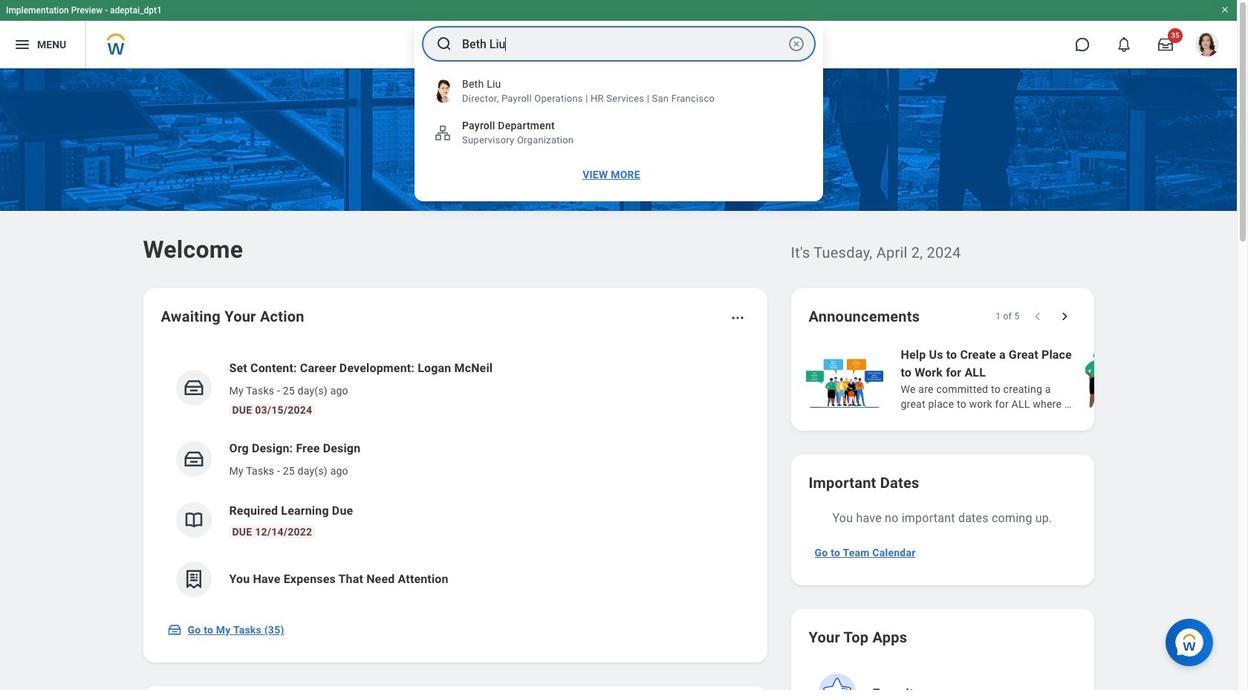 Task type: describe. For each thing, give the bounding box(es) containing it.
notifications large image
[[1117, 37, 1132, 52]]

inbox image
[[182, 377, 205, 399]]

profile logan mcneil image
[[1196, 33, 1220, 60]]

chevron left small image
[[1031, 309, 1046, 324]]

1 horizontal spatial inbox image
[[182, 448, 205, 471]]

view team image
[[434, 124, 452, 142]]

0 horizontal spatial list
[[161, 348, 750, 610]]

1 vertical spatial inbox image
[[167, 623, 182, 638]]

inbox large image
[[1159, 37, 1174, 52]]

related actions image
[[730, 311, 745, 326]]



Task type: vqa. For each thing, say whether or not it's contained in the screenshot.
bottommost view
no



Task type: locate. For each thing, give the bounding box(es) containing it.
banner
[[0, 0, 1238, 68]]

None search field
[[415, 22, 824, 201]]

inbox image
[[182, 448, 205, 471], [167, 623, 182, 638]]

main content
[[0, 68, 1249, 691]]

suggested results list box
[[415, 71, 824, 193]]

dashboard expenses image
[[182, 569, 205, 591]]

0 horizontal spatial inbox image
[[167, 623, 182, 638]]

0 vertical spatial inbox image
[[182, 448, 205, 471]]

1 horizontal spatial list
[[803, 345, 1249, 413]]

Search Workday  search field
[[462, 28, 785, 60]]

chevron right small image
[[1057, 309, 1072, 324]]

x circle image
[[788, 35, 806, 53]]

book open image
[[182, 509, 205, 532]]

close environment banner image
[[1221, 5, 1230, 14]]

search image
[[436, 35, 453, 53]]

status
[[996, 311, 1020, 323]]

list
[[803, 345, 1249, 413], [161, 348, 750, 610]]

justify image
[[13, 36, 31, 54]]



